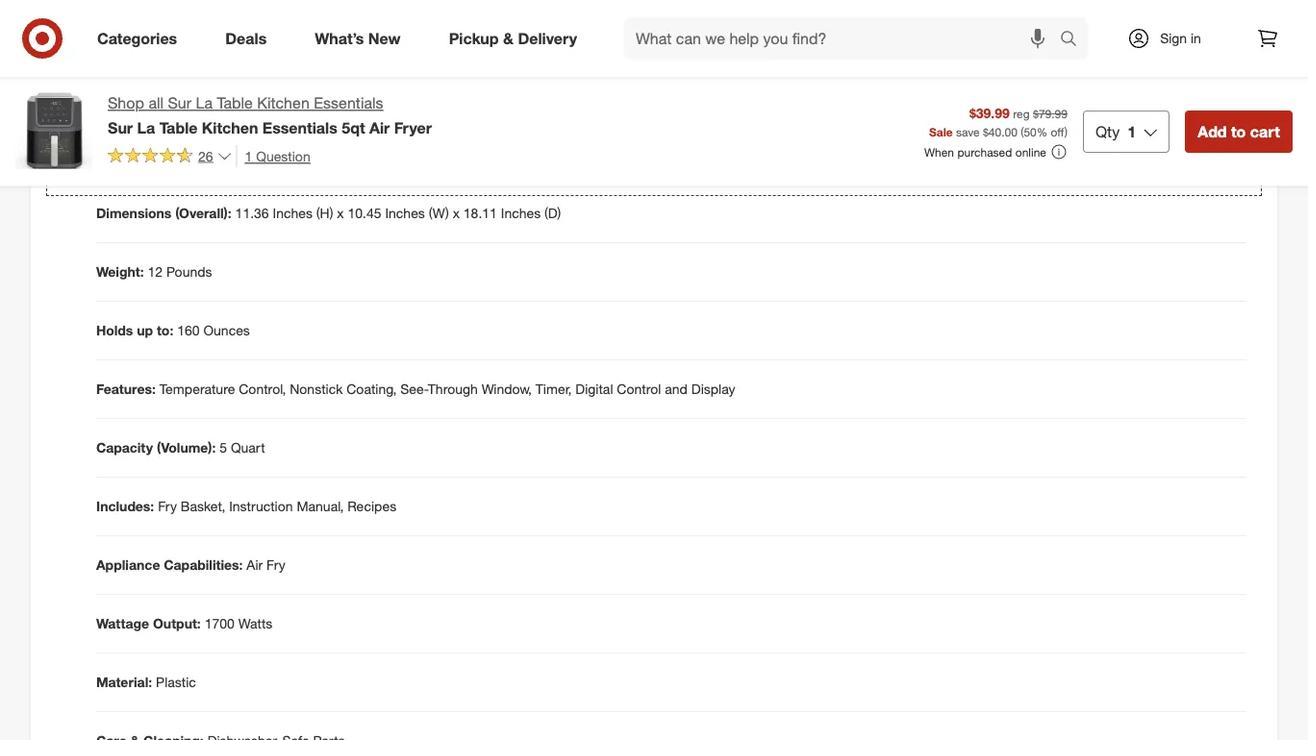 Task type: locate. For each thing, give the bounding box(es) containing it.
1 vertical spatial off
[[1051, 124, 1064, 139]]

la right all
[[196, 94, 213, 113]]

temperature
[[159, 381, 235, 398]]

2 horizontal spatial inches
[[501, 205, 541, 222]]

table up '1 question' link
[[217, 94, 253, 113]]

shop
[[108, 94, 144, 113]]

(volume):
[[157, 440, 216, 456]]

1 horizontal spatial air
[[369, 118, 390, 137]]

sur down shop
[[108, 118, 133, 137]]

save
[[956, 124, 980, 139]]

18.11
[[463, 205, 497, 222]]

air inside shop all sur la table kitchen essentials sur la table kitchen essentials 5qt air fryer
[[369, 118, 390, 137]]

2 x from the left
[[453, 205, 460, 222]]

0 vertical spatial kitchen
[[257, 94, 309, 113]]

0 vertical spatial fry
[[158, 498, 177, 515]]

1 horizontal spatial 1
[[1128, 122, 1136, 141]]

0 horizontal spatial 5qt
[[115, 73, 135, 90]]

0 horizontal spatial air
[[247, 557, 263, 574]]

1 horizontal spatial inches
[[385, 205, 425, 222]]

0 vertical spatial capacity
[[139, 73, 192, 90]]

$39.99 reg $79.99 sale save $ 40.00 ( 50 % off )
[[929, 104, 1068, 139]]

(
[[1021, 124, 1024, 139]]

fry left basket,
[[158, 498, 177, 515]]

x
[[337, 205, 344, 222], [453, 205, 460, 222]]

1500w
[[115, 46, 158, 63]]

1 vertical spatial table
[[159, 118, 197, 137]]

%
[[1037, 124, 1048, 139]]

1 vertical spatial air
[[247, 557, 263, 574]]

includes: fry basket, instruction manual, recipes
[[96, 498, 396, 515]]

auto
[[115, 19, 143, 36]]

capacity up includes:
[[96, 440, 153, 456]]

when
[[924, 145, 954, 159]]

material: plastic
[[96, 674, 196, 691]]

1 horizontal spatial 5qt
[[342, 118, 365, 137]]

to:
[[157, 322, 173, 339]]

off right the %
[[1051, 124, 1064, 139]]

what's
[[315, 29, 364, 48]]

categories
[[97, 29, 177, 48]]

5qt left fryer
[[342, 118, 365, 137]]

1 horizontal spatial x
[[453, 205, 460, 222]]

1 vertical spatial la
[[137, 118, 155, 137]]

capacity
[[139, 73, 192, 90], [96, 440, 153, 456]]

x right (w)
[[453, 205, 460, 222]]

26 link
[[108, 145, 232, 169]]

delivery
[[518, 29, 577, 48]]

1 vertical spatial 1
[[245, 147, 252, 164]]

sur right all
[[168, 94, 191, 113]]

online
[[1015, 145, 1046, 159]]

wattage
[[96, 616, 149, 632]]

la
[[196, 94, 213, 113], [137, 118, 155, 137]]

capacity up all
[[139, 73, 192, 90]]

1 vertical spatial fry
[[267, 557, 286, 574]]

0 horizontal spatial off
[[178, 19, 194, 36]]

add to cart
[[1198, 122, 1280, 141]]

0 horizontal spatial 1
[[245, 147, 252, 164]]

search
[[1051, 31, 1097, 50]]

inches left (w)
[[385, 205, 425, 222]]

la down all
[[137, 118, 155, 137]]

holds
[[96, 322, 133, 339]]

inches left "(h)"
[[273, 205, 313, 222]]

fry down instruction
[[267, 557, 286, 574]]

1 question
[[245, 147, 310, 164]]

window,
[[482, 381, 532, 398]]

pounds
[[166, 264, 212, 280]]

air right capabilities:
[[247, 557, 263, 574]]

auto shut-off
[[115, 19, 194, 36]]

table
[[217, 94, 253, 113], [159, 118, 197, 137]]

0 horizontal spatial fry
[[158, 498, 177, 515]]

10.45
[[348, 205, 381, 222]]

12
[[148, 264, 163, 280]]

new
[[368, 29, 401, 48]]

1 horizontal spatial la
[[196, 94, 213, 113]]

5qt
[[115, 73, 135, 90], [342, 118, 365, 137]]

qty
[[1095, 122, 1120, 141]]

table up 26 link
[[159, 118, 197, 137]]

qty 1
[[1095, 122, 1136, 141]]

essentials
[[314, 94, 383, 113], [262, 118, 337, 137]]

kitchen
[[257, 94, 309, 113], [202, 118, 258, 137]]

fry
[[158, 498, 177, 515], [267, 557, 286, 574]]

1 horizontal spatial off
[[1051, 124, 1064, 139]]

essentials up question
[[262, 118, 337, 137]]

control
[[617, 381, 661, 398]]

appliance
[[96, 557, 160, 574]]

fryer
[[394, 118, 432, 137]]

1 left question
[[245, 147, 252, 164]]

holds up to: 160 ounces
[[96, 322, 250, 339]]

0 vertical spatial air
[[369, 118, 390, 137]]

0 vertical spatial off
[[178, 19, 194, 36]]

nonstick
[[290, 381, 343, 398]]

0 vertical spatial 5qt
[[115, 73, 135, 90]]

(overall):
[[175, 205, 232, 222]]

1 right qty
[[1128, 122, 1136, 141]]

1 inches from the left
[[273, 205, 313, 222]]

reg
[[1013, 106, 1030, 121]]

sale
[[929, 124, 953, 139]]

0 vertical spatial sur
[[168, 94, 191, 113]]

inches left (d)
[[501, 205, 541, 222]]

1 horizontal spatial table
[[217, 94, 253, 113]]

categories link
[[81, 17, 201, 60]]

1 vertical spatial sur
[[108, 118, 133, 137]]

kitchen up question
[[257, 94, 309, 113]]

1 vertical spatial essentials
[[262, 118, 337, 137]]

basket,
[[181, 498, 225, 515]]

&
[[503, 29, 514, 48]]

1
[[1128, 122, 1136, 141], [245, 147, 252, 164]]

display
[[691, 381, 735, 398]]

1 vertical spatial 5qt
[[342, 118, 365, 137]]

5qt up shop
[[115, 73, 135, 90]]

sur
[[168, 94, 191, 113], [108, 118, 133, 137]]

x right "(h)"
[[337, 205, 344, 222]]

$79.99
[[1033, 106, 1068, 121]]

deals link
[[209, 17, 291, 60]]

off inside $39.99 reg $79.99 sale save $ 40.00 ( 50 % off )
[[1051, 124, 1064, 139]]

5qt inside shop all sur la table kitchen essentials sur la table kitchen essentials 5qt air fryer
[[342, 118, 365, 137]]

cart
[[1250, 122, 1280, 141]]

(h)
[[316, 205, 333, 222]]

0 horizontal spatial x
[[337, 205, 344, 222]]

essentials down what's new
[[314, 94, 383, 113]]

off right categories
[[178, 19, 194, 36]]

deals
[[225, 29, 267, 48]]

plastic
[[156, 674, 196, 691]]

kitchen up 26
[[202, 118, 258, 137]]

air left fryer
[[369, 118, 390, 137]]

0 horizontal spatial inches
[[273, 205, 313, 222]]

weight:
[[96, 264, 144, 280]]

timer,
[[535, 381, 572, 398]]



Task type: describe. For each thing, give the bounding box(es) containing it.
0 vertical spatial la
[[196, 94, 213, 113]]

appliance capabilities: air fry
[[96, 557, 286, 574]]

includes:
[[96, 498, 154, 515]]

shop all sur la table kitchen essentials sur la table kitchen essentials 5qt air fryer
[[108, 94, 432, 137]]

1 question link
[[236, 145, 310, 167]]

sign in link
[[1111, 17, 1231, 60]]

1 vertical spatial kitchen
[[202, 118, 258, 137]]

question
[[256, 147, 310, 164]]

shut-
[[147, 19, 178, 36]]

in
[[1191, 30, 1201, 47]]

capabilities:
[[164, 557, 243, 574]]

all
[[148, 94, 164, 113]]

output:
[[153, 616, 201, 632]]

5qt capacity
[[115, 73, 192, 90]]

to
[[1231, 122, 1246, 141]]

purchased
[[957, 145, 1012, 159]]

material:
[[96, 674, 152, 691]]

quart
[[231, 440, 265, 456]]

instruction
[[229, 498, 293, 515]]

watts
[[238, 616, 272, 632]]

and
[[665, 381, 688, 398]]

26
[[198, 147, 213, 164]]

what's new
[[315, 29, 401, 48]]

add to cart button
[[1185, 110, 1293, 153]]

add
[[1198, 122, 1227, 141]]

0 vertical spatial essentials
[[314, 94, 383, 113]]

0 horizontal spatial sur
[[108, 118, 133, 137]]

$
[[983, 124, 989, 139]]

sign in
[[1160, 30, 1201, 47]]

3 inches from the left
[[501, 205, 541, 222]]

search button
[[1051, 17, 1097, 63]]

specifications button
[[46, 135, 1262, 196]]

features:
[[96, 381, 156, 398]]

coating,
[[346, 381, 397, 398]]

160
[[177, 322, 200, 339]]

0 horizontal spatial la
[[137, 118, 155, 137]]

digital
[[575, 381, 613, 398]]

image of sur la table kitchen essentials 5qt air fryer image
[[15, 92, 92, 169]]

dimensions
[[96, 205, 171, 222]]

0 vertical spatial table
[[217, 94, 253, 113]]

specifications
[[96, 154, 219, 176]]

control,
[[239, 381, 286, 398]]

1 horizontal spatial sur
[[168, 94, 191, 113]]

what's new link
[[298, 17, 425, 60]]

5
[[220, 440, 227, 456]]

pickup
[[449, 29, 499, 48]]

through
[[428, 381, 478, 398]]

pickup & delivery link
[[432, 17, 601, 60]]

capacity (volume): 5 quart
[[96, 440, 265, 456]]

0 horizontal spatial table
[[159, 118, 197, 137]]

manual,
[[297, 498, 344, 515]]

$39.99
[[969, 104, 1010, 121]]

ounces
[[203, 322, 250, 339]]

sign
[[1160, 30, 1187, 47]]

see-
[[400, 381, 428, 398]]

1 vertical spatial capacity
[[96, 440, 153, 456]]

1700
[[205, 616, 234, 632]]

dimensions (overall): 11.36 inches (h) x 10.45 inches (w) x 18.11 inches (d)
[[96, 205, 561, 222]]

(w)
[[429, 205, 449, 222]]

1 horizontal spatial fry
[[267, 557, 286, 574]]

when purchased online
[[924, 145, 1046, 159]]

)
[[1064, 124, 1068, 139]]

0 vertical spatial 1
[[1128, 122, 1136, 141]]

50
[[1024, 124, 1037, 139]]

recipes
[[347, 498, 396, 515]]

What can we help you find? suggestions appear below search field
[[624, 17, 1065, 60]]

(d)
[[544, 205, 561, 222]]

up
[[137, 322, 153, 339]]

1 inside '1 question' link
[[245, 147, 252, 164]]

1 x from the left
[[337, 205, 344, 222]]

2 inches from the left
[[385, 205, 425, 222]]

weight: 12 pounds
[[96, 264, 212, 280]]

pickup & delivery
[[449, 29, 577, 48]]

40.00
[[989, 124, 1017, 139]]

features: temperature control, nonstick coating, see-through window, timer, digital control and display
[[96, 381, 735, 398]]

11.36
[[235, 205, 269, 222]]



Task type: vqa. For each thing, say whether or not it's contained in the screenshot.
the rightmost Ready
no



